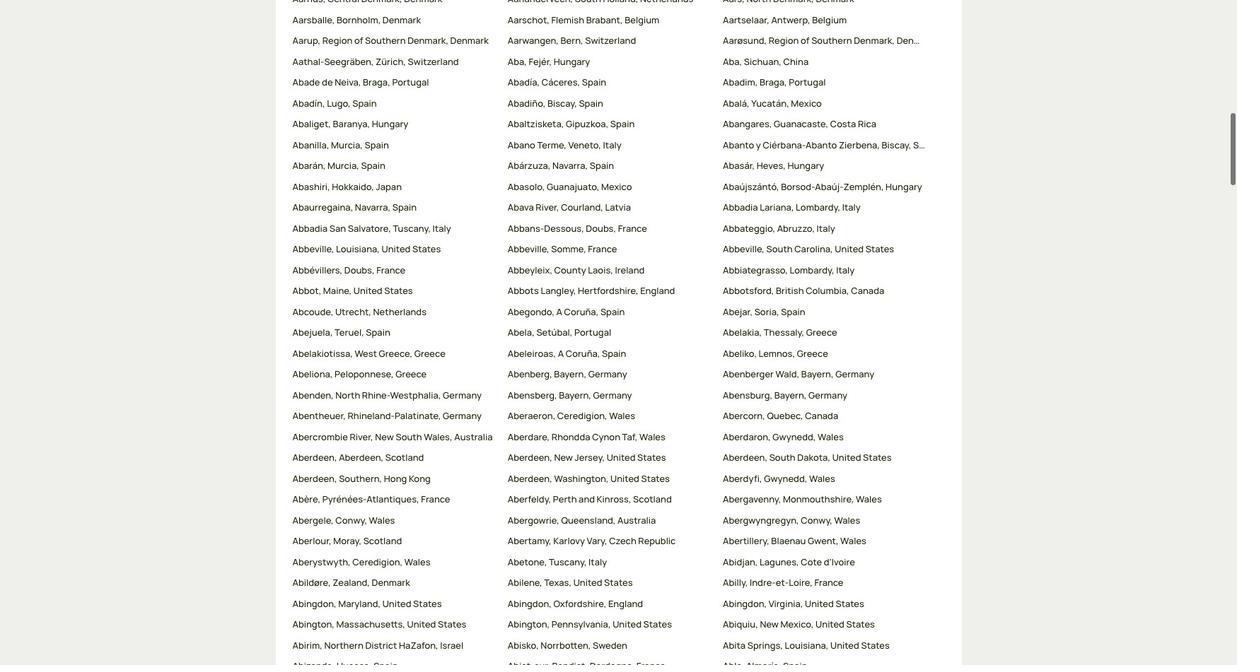 Task type: describe. For each thing, give the bounding box(es) containing it.
united down taf,
[[607, 450, 636, 463]]

states down abbateggio, abruzzo, italy link in the top right of the page
[[866, 242, 895, 254]]

abejuela, teruel, spain
[[293, 325, 390, 338]]

0 vertical spatial louisiana,
[[336, 242, 380, 254]]

abenberg, bayern, germany link
[[508, 367, 712, 381]]

germany up wales,
[[443, 409, 482, 421]]

aberdeen, aberdeen, scotland link
[[293, 450, 497, 464]]

aberdeen, southern, hong kong link
[[293, 471, 497, 485]]

abbateggio, abruzzo, italy
[[723, 221, 836, 233]]

abbots langley, hertfordshire, england
[[508, 283, 675, 296]]

abbeyleix, county laois, ireland link
[[508, 262, 712, 276]]

abelakiotissa,
[[293, 346, 353, 359]]

abergele,
[[293, 513, 334, 526]]

spain for abadía, cáceres, spain
[[582, 75, 607, 87]]

aberdeen, for aberdeen, washington, united states
[[508, 471, 553, 484]]

abbans-dessous, doubs, france
[[508, 221, 647, 233]]

region for aarøsund,
[[769, 33, 799, 46]]

a for abeleiroas,
[[558, 346, 564, 359]]

aberdeen, southern, hong kong
[[293, 471, 431, 484]]

united down aberdaron, gwynedd, wales link at the right
[[833, 450, 862, 463]]

abava river, courland, latvia link
[[508, 200, 712, 214]]

tuscany, inside 'link'
[[393, 221, 431, 233]]

germany right westphalia,
[[443, 388, 482, 400]]

abildøre, zealand, denmark
[[293, 576, 410, 588]]

abingdon, maryland, united states link
[[293, 597, 497, 610]]

italy inside abbadia lariana, lombardy, italy link
[[843, 200, 861, 213]]

1 braga, from the left
[[363, 75, 390, 87]]

abensburg, bayern, germany
[[723, 388, 848, 400]]

new for aberdeen, new jersey, united states
[[554, 450, 573, 463]]

abcoude, utrecht, netherlands link
[[293, 304, 497, 318]]

rhondda
[[552, 429, 591, 442]]

italy inside the abbadia san salvatore, tuscany, italy 'link'
[[433, 221, 451, 233]]

abingdon, virginia, united states
[[723, 597, 865, 609]]

abejar, soria, spain link
[[723, 304, 927, 318]]

portugal for abadim, braga, portugal
[[789, 75, 826, 87]]

costa
[[831, 116, 857, 129]]

abeliko,
[[723, 346, 757, 359]]

abilene,
[[508, 576, 543, 588]]

teruel,
[[335, 325, 364, 338]]

abington, massachusetts, united states
[[293, 617, 467, 630]]

france down kong
[[421, 492, 450, 505]]

abanto y ciérbana-abanto zierbena, biscay, spain link
[[723, 137, 938, 151]]

gwynedd, for aberdaron,
[[773, 429, 816, 442]]

wales for aberdaron, gwynedd, wales
[[818, 429, 844, 442]]

0 vertical spatial england
[[641, 283, 675, 296]]

abenberger
[[723, 367, 774, 380]]

abington, massachusetts, united states link
[[293, 617, 497, 631]]

abergwyngregyn, conwy, wales
[[723, 513, 861, 526]]

kinross,
[[597, 492, 632, 505]]

abetone, tuscany, italy link
[[508, 555, 712, 569]]

2 braga, from the left
[[760, 75, 787, 87]]

germany down abeleiroas, a coruña, spain link
[[589, 367, 627, 380]]

abbots
[[508, 283, 539, 296]]

united up kinross,
[[611, 471, 640, 484]]

abergele, conwy, wales
[[293, 513, 395, 526]]

abadim, braga, portugal link
[[723, 75, 927, 88]]

coruña, for abeleiroas,
[[566, 346, 600, 359]]

switzerland inside aarwangen, bern, switzerland link
[[585, 33, 636, 46]]

abingdon, for abingdon, oxfordshire, england
[[508, 597, 552, 609]]

abbeyleix,
[[508, 262, 553, 275]]

zürich,
[[376, 54, 406, 66]]

abegondo, a coruña, spain link
[[508, 304, 712, 318]]

ciérbana-
[[763, 137, 806, 150]]

aberystwyth,
[[293, 555, 351, 567]]

a for abegondo,
[[557, 304, 563, 317]]

italy inside abano terme, veneto, italy link
[[603, 137, 622, 150]]

abenberg,
[[508, 367, 553, 380]]

spain for abadín, lugo, spain
[[353, 95, 377, 108]]

abertillery,
[[723, 534, 770, 547]]

greece right greece,
[[414, 346, 446, 359]]

abercorn,
[[723, 409, 766, 421]]

abisko, norrbotten, sweden
[[508, 638, 628, 651]]

abaltzisketa,
[[508, 116, 564, 129]]

sichuan,
[[744, 54, 782, 66]]

abadim, braga, portugal
[[723, 75, 826, 87]]

abiquiu, new mexico, united states
[[723, 617, 875, 630]]

canada inside abbotsford, british columbia, canada link
[[852, 283, 885, 296]]

aarup,
[[293, 33, 321, 46]]

abbadia for abbadia lariana, lombardy, italy
[[723, 200, 758, 213]]

united down abiquiu, new mexico, united states link
[[831, 638, 860, 651]]

aarsballe, bornholm, denmark
[[293, 12, 421, 25]]

south for aberdeen,
[[770, 450, 796, 463]]

ceredigion, for aberystwyth,
[[353, 555, 403, 567]]

abidjan, lagunes, cote d'ivoire
[[723, 555, 856, 567]]

abelakiotissa, west greece, greece link
[[293, 346, 497, 360]]

spain for abaurregaina, navarra, spain
[[393, 200, 417, 213]]

hungary for abaliget, baranya, hungary
[[372, 116, 409, 129]]

lombardy, inside abbadia lariana, lombardy, italy link
[[796, 200, 841, 213]]

queensland,
[[561, 513, 616, 526]]

abbadia lariana, lombardy, italy
[[723, 200, 861, 213]]

laois,
[[588, 262, 613, 275]]

new for abiquiu, new mexico, united states
[[760, 617, 779, 630]]

abaliget, baranya, hungary
[[293, 116, 409, 129]]

conwy, for abergwyngregyn,
[[801, 513, 833, 526]]

states down abetone, tuscany, italy link
[[604, 576, 633, 588]]

abergowrie, queensland, australia
[[508, 513, 656, 526]]

abaliget,
[[293, 116, 331, 129]]

united down abbateggio, abruzzo, italy link in the top right of the page
[[835, 242, 864, 254]]

abilly,
[[723, 576, 748, 588]]

united up oxfordshire,
[[574, 576, 603, 588]]

abaurregaina, navarra, spain link
[[293, 200, 497, 214]]

texas,
[[544, 576, 572, 588]]

abejar,
[[723, 304, 753, 317]]

abruzzo,
[[777, 221, 815, 233]]

abensburg,
[[723, 388, 773, 400]]

canada inside abercorn, quebec, canada link
[[805, 409, 839, 421]]

united down the abbadia san salvatore, tuscany, italy 'link'
[[382, 242, 411, 254]]

navarra, for abaurregaina,
[[355, 200, 391, 213]]

aberdeen, for aberdeen, south dakota, united states
[[723, 450, 768, 463]]

states down aberdaron, gwynedd, wales link at the right
[[863, 450, 892, 463]]

greece for abelakia, thessaly, greece
[[807, 325, 838, 338]]

aathal-seegräben, zürich, switzerland link
[[293, 54, 497, 68]]

abingdon, for abingdon, virginia, united states
[[723, 597, 767, 609]]

abbeville, for abbeville, somme, france
[[508, 242, 550, 254]]

aberdeen, for aberdeen, aberdeen, scotland
[[293, 450, 337, 463]]

aba, for aba, fejér, hungary
[[508, 54, 527, 66]]

1 belgium from the left
[[625, 12, 660, 25]]

conwy, for abergele,
[[336, 513, 367, 526]]

france down abidjan, lagunes, cote d'ivoire link on the right of page
[[815, 576, 844, 588]]

aberlour,
[[293, 534, 332, 547]]

spain for abarán, murcia, spain
[[361, 158, 386, 171]]

spain right the zierbena,
[[914, 137, 938, 150]]

1 vertical spatial scotland
[[633, 492, 672, 505]]

ceredigion, for aberaeron,
[[558, 409, 608, 421]]

abbadia for abbadia san salvatore, tuscany, italy
[[293, 221, 328, 233]]

states inside 'link'
[[644, 617, 672, 630]]

abbévillers,
[[293, 262, 343, 275]]

france up laois,
[[588, 242, 617, 254]]

abasolo, guanajuato, mexico link
[[508, 179, 712, 193]]

hungary right zemplén,
[[886, 179, 923, 192]]

1 abanto from the left
[[723, 137, 755, 150]]

italy inside abbateggio, abruzzo, italy link
[[817, 221, 836, 233]]

aberdyfi, gwynedd, wales
[[723, 471, 836, 484]]

hungary for abasár, heves, hungary
[[788, 158, 825, 171]]

cookie consent banner dialog
[[17, 599, 1221, 649]]

abergwyngregyn, conwy, wales link
[[723, 513, 927, 527]]

united down 'abildøre, zealand, denmark' link
[[383, 597, 412, 609]]

southern for aarøsund,
[[812, 33, 852, 46]]

columbia,
[[806, 283, 850, 296]]

czech
[[609, 534, 637, 547]]

aartselaar,
[[723, 12, 770, 25]]

aberdaron,
[[723, 429, 771, 442]]

aba, fejér, hungary
[[508, 54, 590, 66]]

abbeville, for abbeville, louisiana, united states
[[293, 242, 334, 254]]

states down "abilly, indre-et-loire, france" link
[[836, 597, 865, 609]]

spain for abadiño, biscay, spain
[[579, 95, 604, 108]]

states down the abbadia san salvatore, tuscany, italy 'link'
[[413, 242, 441, 254]]

aarschot,
[[508, 12, 550, 25]]

abertillery, blaenau gwent, wales
[[723, 534, 867, 547]]

france down latvia
[[618, 221, 647, 233]]

spain down abela, setúbal, portugal link
[[602, 346, 627, 359]]

aberdare, rhondda cynon taf, wales
[[508, 429, 666, 442]]

hertfordshire,
[[578, 283, 639, 296]]

doubs, inside abbévillers, doubs, france link
[[345, 262, 375, 275]]

abano terme, veneto, italy
[[508, 137, 622, 150]]

abertamy,
[[508, 534, 552, 547]]

wales up d'ivoire
[[841, 534, 867, 547]]

flemish
[[552, 12, 585, 25]]

scotland for aberdeen, aberdeen, scotland
[[386, 450, 424, 463]]

abita
[[723, 638, 746, 651]]

germany down abenberger wald, bayern, germany link
[[809, 388, 848, 400]]

abbots langley, hertfordshire, england link
[[508, 283, 712, 297]]

germany down abeliko, lemnos, greece link
[[836, 367, 875, 380]]

abbot,
[[293, 283, 321, 296]]

aberdeen, for aberdeen, southern, hong kong
[[293, 471, 337, 484]]

abbeville, somme, france link
[[508, 242, 712, 255]]

wales for abergwyngregyn, conwy, wales
[[835, 513, 861, 526]]

south for abbeville,
[[767, 242, 793, 254]]

france down abbeville, louisiana, united states link
[[377, 262, 406, 275]]

abbeville, for abbeville, south carolina, united states
[[723, 242, 765, 254]]

states up israel
[[438, 617, 467, 630]]

abanto y ciérbana-abanto zierbena, biscay, spain
[[723, 137, 938, 150]]

united down abingdon, virginia, united states link
[[816, 617, 845, 630]]

abilene, texas, united states link
[[508, 576, 712, 589]]

abington, for abington, massachusetts, united states
[[293, 617, 335, 630]]

abbeville, louisiana, united states link
[[293, 242, 497, 255]]

aberlour, moray, scotland
[[293, 534, 402, 547]]

greece for abeliona, peloponnese, greece
[[396, 367, 427, 380]]

abensberg,
[[508, 388, 557, 400]]

coruña, for abegondo,
[[564, 304, 599, 317]]

river, for abercrombie
[[350, 429, 373, 442]]



Task type: vqa. For each thing, say whether or not it's contained in the screenshot.
spaces
no



Task type: locate. For each thing, give the bounding box(es) containing it.
massachusetts,
[[337, 617, 405, 630]]

abington, for abington, pennsylvania, united states
[[508, 617, 550, 630]]

wales down aberdyfi, gwynedd, wales link
[[856, 492, 882, 505]]

belgium up aarøsund, region of southern denmark, denmark
[[813, 12, 847, 25]]

denmark, for aarøsund, region of southern denmark, denmark
[[854, 33, 895, 46]]

abbeville, up abbeyleix,
[[508, 242, 550, 254]]

abita springs, louisiana, united states link
[[723, 638, 927, 652]]

lariana,
[[760, 200, 794, 213]]

1 vertical spatial biscay,
[[882, 137, 912, 150]]

2 horizontal spatial abbeville,
[[723, 242, 765, 254]]

spain for abanilla, murcia, spain
[[365, 137, 389, 150]]

denmark,
[[408, 33, 449, 46], [854, 33, 895, 46]]

2 vertical spatial south
[[770, 450, 796, 463]]

1 vertical spatial doubs,
[[345, 262, 375, 275]]

0 horizontal spatial region
[[322, 33, 353, 46]]

0 vertical spatial coruña,
[[564, 304, 599, 317]]

rica
[[858, 116, 877, 129]]

england down the ireland
[[641, 283, 675, 296]]

murcia, down abaliget, baranya, hungary
[[331, 137, 363, 150]]

of down bornholm, at left
[[355, 33, 363, 46]]

0 horizontal spatial conwy,
[[336, 513, 367, 526]]

spain down british
[[781, 304, 806, 317]]

spain down abade de neiva, braga, portugal
[[353, 95, 377, 108]]

aberdeen, for aberdeen, new jersey, united states
[[508, 450, 553, 463]]

0 horizontal spatial abanto
[[723, 137, 755, 150]]

1 horizontal spatial region
[[769, 33, 799, 46]]

abcoude, utrecht, netherlands
[[293, 304, 427, 317]]

0 horizontal spatial biscay,
[[548, 95, 577, 108]]

tuscany, down karlovy
[[549, 555, 587, 567]]

wales for aberdyfi, gwynedd, wales
[[810, 471, 836, 484]]

2 vertical spatial new
[[760, 617, 779, 630]]

portugal for abela, setúbal, portugal
[[575, 325, 612, 338]]

wales down the abère, pyrénées-atlantiques, france
[[369, 513, 395, 526]]

1 vertical spatial mexico
[[602, 179, 632, 192]]

oxfordshire,
[[554, 597, 607, 609]]

aberaeron, ceredigion, wales link
[[508, 409, 712, 422]]

abanto down abangares, guanacaste, costa rica "link"
[[806, 137, 837, 150]]

abbotsford, british columbia, canada
[[723, 283, 885, 296]]

0 vertical spatial scotland
[[386, 450, 424, 463]]

1 aba, from the left
[[508, 54, 527, 66]]

0 horizontal spatial braga,
[[363, 75, 390, 87]]

abangares, guanacaste, costa rica link
[[723, 116, 927, 130]]

aberdare,
[[508, 429, 550, 442]]

abingdon, up abiquiu,
[[723, 597, 767, 609]]

abercorn, quebec, canada
[[723, 409, 839, 421]]

hokkaido,
[[332, 179, 374, 192]]

biscay, inside 'link'
[[548, 95, 577, 108]]

conwy,
[[336, 513, 367, 526], [801, 513, 833, 526]]

0 vertical spatial switzerland
[[585, 33, 636, 46]]

latvia
[[605, 200, 631, 213]]

0 vertical spatial australia
[[454, 429, 493, 442]]

1 horizontal spatial aba,
[[723, 54, 742, 66]]

kong
[[409, 471, 431, 484]]

0 vertical spatial tuscany,
[[393, 221, 431, 233]]

1 vertical spatial abbadia
[[293, 221, 328, 233]]

ceredigion, down the aberlour, moray, scotland link on the bottom left
[[353, 555, 403, 567]]

abingdon, for abingdon, maryland, united states
[[293, 597, 337, 609]]

1 vertical spatial south
[[396, 429, 422, 442]]

1 southern from the left
[[365, 33, 406, 46]]

australia up czech
[[618, 513, 656, 526]]

0 horizontal spatial canada
[[805, 409, 839, 421]]

0 vertical spatial lombardy,
[[796, 200, 841, 213]]

italy inside abetone, tuscany, italy link
[[589, 555, 607, 567]]

1 vertical spatial ceredigion,
[[353, 555, 403, 567]]

a down abela, setúbal, portugal
[[558, 346, 564, 359]]

region for aarup,
[[322, 33, 353, 46]]

1 horizontal spatial denmark,
[[854, 33, 895, 46]]

0 horizontal spatial mexico
[[602, 179, 632, 192]]

0 vertical spatial ceredigion,
[[558, 409, 608, 421]]

0 horizontal spatial tuscany,
[[393, 221, 431, 233]]

spain for abárzuza, navarra, spain
[[590, 158, 614, 171]]

region up seegräben,
[[322, 33, 353, 46]]

1 conwy, from the left
[[336, 513, 367, 526]]

switzerland inside aathal-seegräben, zürich, switzerland link
[[408, 54, 459, 66]]

southern for aarup,
[[365, 33, 406, 46]]

1 vertical spatial australia
[[618, 513, 656, 526]]

north
[[336, 388, 360, 400]]

aberdeen, down aberdaron, on the bottom
[[723, 450, 768, 463]]

1 horizontal spatial ceredigion,
[[558, 409, 608, 421]]

abington, pennsylvania, united states link
[[508, 617, 712, 631]]

bayern, up abensberg, bayern, germany
[[554, 367, 587, 380]]

abarán, murcia, spain
[[293, 158, 386, 171]]

1 horizontal spatial canada
[[852, 283, 885, 296]]

d'ivoire
[[824, 555, 856, 567]]

dialog
[[0, 0, 1238, 666]]

0 vertical spatial river,
[[536, 200, 559, 213]]

mexico for abasolo, guanajuato, mexico
[[602, 179, 632, 192]]

abirim,
[[293, 638, 323, 651]]

china
[[784, 54, 809, 66]]

hungary for aba, fejér, hungary
[[554, 54, 590, 66]]

bayern, for abenberg, bayern, germany
[[554, 367, 587, 380]]

1 horizontal spatial abbadia
[[723, 200, 758, 213]]

1 vertical spatial lombardy,
[[790, 262, 835, 275]]

1 abington, from the left
[[293, 617, 335, 630]]

biscay, down cáceres,
[[548, 95, 577, 108]]

lombardy, down abaújszántó, borsod-abaúj-zemplén, hungary
[[796, 200, 841, 213]]

0 horizontal spatial abbeville,
[[293, 242, 334, 254]]

1 horizontal spatial abington,
[[508, 617, 550, 630]]

navarra, up abasolo, guanajuato, mexico
[[553, 158, 588, 171]]

2 abington, from the left
[[508, 617, 550, 630]]

abercrombie river, new south wales, australia link
[[293, 429, 497, 443]]

states down abingdon, virginia, united states link
[[847, 617, 875, 630]]

1 vertical spatial tuscany,
[[549, 555, 587, 567]]

abegondo, a coruña, spain
[[508, 304, 625, 317]]

river, right abava
[[536, 200, 559, 213]]

abbévillers, doubs, france link
[[293, 262, 497, 276]]

abbiategrasso, lombardy, italy link
[[723, 262, 927, 276]]

murcia, for abarán,
[[328, 158, 359, 171]]

1 horizontal spatial river,
[[536, 200, 559, 213]]

0 vertical spatial mexico
[[791, 95, 822, 108]]

wales for abergele, conwy, wales
[[369, 513, 395, 526]]

0 vertical spatial doubs,
[[586, 221, 616, 233]]

denmark, down aarsballe, bornholm, denmark link
[[408, 33, 449, 46]]

2 abingdon, from the left
[[508, 597, 552, 609]]

1 horizontal spatial doubs,
[[586, 221, 616, 233]]

ireland
[[615, 262, 645, 275]]

3 abingdon, from the left
[[723, 597, 767, 609]]

of for aarup,
[[355, 33, 363, 46]]

murcia, for abanilla,
[[331, 137, 363, 150]]

0 vertical spatial gwynedd,
[[773, 429, 816, 442]]

0 vertical spatial biscay,
[[548, 95, 577, 108]]

aberdeen, washington, united states
[[508, 471, 670, 484]]

1 horizontal spatial portugal
[[575, 325, 612, 338]]

greece down abejar, soria, spain link
[[807, 325, 838, 338]]

1 horizontal spatial mexico
[[791, 95, 822, 108]]

spain up abelakiotissa, west greece, greece
[[366, 325, 390, 338]]

abentheuer, rhineland-palatinate, germany
[[293, 409, 482, 421]]

1 horizontal spatial abingdon,
[[508, 597, 552, 609]]

biscay, right the zierbena,
[[882, 137, 912, 150]]

south down abbateggio, abruzzo, italy
[[767, 242, 793, 254]]

scotland for aberlour, moray, scotland
[[364, 534, 402, 547]]

abarán, murcia, spain link
[[293, 158, 497, 172]]

0 horizontal spatial portugal
[[392, 75, 429, 87]]

aberdeen, down aberdare,
[[508, 450, 553, 463]]

mexico up guanacaste,
[[791, 95, 822, 108]]

abasolo,
[[508, 179, 545, 192]]

2 horizontal spatial abingdon,
[[723, 597, 767, 609]]

1 denmark, from the left
[[408, 33, 449, 46]]

abejuela, teruel, spain link
[[293, 325, 497, 339]]

1 abingdon, from the left
[[293, 597, 337, 609]]

2 of from the left
[[801, 33, 810, 46]]

wales for abergavenny, monmouthshire, wales
[[856, 492, 882, 505]]

0 vertical spatial canada
[[852, 283, 885, 296]]

bayern, down abeliko, lemnos, greece link
[[802, 367, 834, 380]]

river, up aberdeen, aberdeen, scotland
[[350, 429, 373, 442]]

carolina,
[[795, 242, 833, 254]]

braga, up abalá, yucatán, mexico
[[760, 75, 787, 87]]

1 horizontal spatial new
[[554, 450, 573, 463]]

italy down abaltzisketa, gipuzkoa, spain link
[[603, 137, 622, 150]]

scotland down abergele, conwy, wales link
[[364, 534, 402, 547]]

1 horizontal spatial louisiana,
[[785, 638, 829, 651]]

aberdeen, up the aberdeen, southern, hong kong
[[339, 450, 384, 463]]

aarsballe, bornholm, denmark link
[[293, 12, 497, 26]]

abadín, lugo, spain
[[293, 95, 377, 108]]

new up the springs,
[[760, 617, 779, 630]]

aberdaron, gwynedd, wales link
[[723, 429, 927, 443]]

0 horizontal spatial of
[[355, 33, 363, 46]]

1 vertical spatial navarra,
[[355, 200, 391, 213]]

spain for abejar, soria, spain
[[781, 304, 806, 317]]

0 vertical spatial a
[[557, 304, 563, 317]]

germany
[[589, 367, 627, 380], [836, 367, 875, 380], [443, 388, 482, 400], [593, 388, 632, 400], [809, 388, 848, 400], [443, 409, 482, 421]]

lombardy, inside abbiategrasso, lombardy, italy link
[[790, 262, 835, 275]]

switzerland right zürich,
[[408, 54, 459, 66]]

tuscany, down the abaurregaina, navarra, spain link
[[393, 221, 431, 233]]

wales down abercorn, quebec, canada link
[[818, 429, 844, 442]]

2 vertical spatial scotland
[[364, 534, 402, 547]]

spain
[[582, 75, 607, 87], [353, 95, 377, 108], [579, 95, 604, 108], [611, 116, 635, 129], [365, 137, 389, 150], [914, 137, 938, 150], [361, 158, 386, 171], [590, 158, 614, 171], [393, 200, 417, 213], [601, 304, 625, 317], [781, 304, 806, 317], [366, 325, 390, 338], [602, 346, 627, 359]]

1 vertical spatial england
[[609, 597, 643, 609]]

peloponnese,
[[335, 367, 394, 380]]

greece up westphalia,
[[396, 367, 427, 380]]

river, for abava
[[536, 200, 559, 213]]

wales for aberaeron, ceredigion, wales
[[610, 409, 636, 421]]

0 vertical spatial murcia,
[[331, 137, 363, 150]]

1 horizontal spatial braga,
[[760, 75, 787, 87]]

states down abiquiu, new mexico, united states link
[[862, 638, 890, 651]]

1 region from the left
[[322, 33, 353, 46]]

doubs, inside abbans-dessous, doubs, france link
[[586, 221, 616, 233]]

spain up japan
[[361, 158, 386, 171]]

2 abbeville, from the left
[[508, 242, 550, 254]]

abbadia down the abaurregaina,
[[293, 221, 328, 233]]

0 horizontal spatial denmark,
[[408, 33, 449, 46]]

abingdon, inside abingdon, oxfordshire, england link
[[508, 597, 552, 609]]

abelakia, thessaly, greece
[[723, 325, 838, 338]]

gipuzkoa,
[[566, 116, 609, 129]]

states down abingdon, oxfordshire, england link
[[644, 617, 672, 630]]

conwy, down monmouthshire,
[[801, 513, 833, 526]]

united up abcoude, utrecht, netherlands
[[354, 283, 383, 296]]

abensburg, bayern, germany link
[[723, 388, 927, 402]]

abanto left y on the top of the page
[[723, 137, 755, 150]]

of for aarøsund,
[[801, 33, 810, 46]]

abbiategrasso,
[[723, 262, 788, 275]]

south down palatinate,
[[396, 429, 422, 442]]

0 horizontal spatial abbadia
[[293, 221, 328, 233]]

canada
[[852, 283, 885, 296], [805, 409, 839, 421]]

bern,
[[561, 33, 584, 46]]

1 vertical spatial a
[[558, 346, 564, 359]]

0 horizontal spatial abingdon,
[[293, 597, 337, 609]]

abade de neiva, braga, portugal
[[293, 75, 429, 87]]

0 horizontal spatial aba,
[[508, 54, 527, 66]]

states down aberdeen, new jersey, united states link
[[641, 471, 670, 484]]

0 horizontal spatial ceredigion,
[[353, 555, 403, 567]]

0 horizontal spatial belgium
[[625, 12, 660, 25]]

abashiri, hokkaido, japan link
[[293, 179, 497, 193]]

italy down vary,
[[589, 555, 607, 567]]

1 vertical spatial louisiana,
[[785, 638, 829, 651]]

france
[[618, 221, 647, 233], [588, 242, 617, 254], [377, 262, 406, 275], [421, 492, 450, 505], [815, 576, 844, 588]]

aba, for aba, sichuan, china
[[723, 54, 742, 66]]

abingdon,
[[293, 597, 337, 609], [508, 597, 552, 609], [723, 597, 767, 609]]

3 abbeville, from the left
[[723, 242, 765, 254]]

states down abbévillers, doubs, france link
[[384, 283, 413, 296]]

veneto,
[[569, 137, 602, 150]]

0 vertical spatial abbadia
[[723, 200, 758, 213]]

abington, up abisko, at bottom
[[508, 617, 550, 630]]

denmark, for aarup, region of southern denmark, denmark
[[408, 33, 449, 46]]

1 vertical spatial coruña,
[[566, 346, 600, 359]]

1 horizontal spatial of
[[801, 33, 810, 46]]

2 region from the left
[[769, 33, 799, 46]]

utrecht,
[[335, 304, 372, 317]]

1 vertical spatial canada
[[805, 409, 839, 421]]

2 denmark, from the left
[[854, 33, 895, 46]]

1 horizontal spatial biscay,
[[882, 137, 912, 150]]

aberdeen, down abercrombie
[[293, 450, 337, 463]]

ceredigion, inside 'aberystwyth, ceredigion, wales' link
[[353, 555, 403, 567]]

abárzuza, navarra, spain
[[508, 158, 614, 171]]

1 horizontal spatial abbeville,
[[508, 242, 550, 254]]

0 horizontal spatial river,
[[350, 429, 373, 442]]

wales right taf,
[[640, 429, 666, 442]]

1 vertical spatial gwynedd,
[[764, 471, 808, 484]]

1 vertical spatial murcia,
[[328, 158, 359, 171]]

0 vertical spatial new
[[375, 429, 394, 442]]

abejar, soria, spain
[[723, 304, 806, 317]]

spain down abbots langley, hertfordshire, england link
[[601, 304, 625, 317]]

abasolo, guanajuato, mexico
[[508, 179, 632, 192]]

portugal inside abela, setúbal, portugal link
[[575, 325, 612, 338]]

heves,
[[757, 158, 786, 171]]

1 horizontal spatial conwy,
[[801, 513, 833, 526]]

portugal down aathal-seegräben, zürich, switzerland link
[[392, 75, 429, 87]]

1 horizontal spatial switzerland
[[585, 33, 636, 46]]

united up hazafon,
[[407, 617, 436, 630]]

canada down abensburg, bayern, germany link
[[805, 409, 839, 421]]

mexico up latvia
[[602, 179, 632, 192]]

spain for abejuela, teruel, spain
[[366, 325, 390, 338]]

abergavenny, monmouthshire, wales
[[723, 492, 882, 505]]

abbévillers, doubs, france
[[293, 262, 406, 275]]

united down abingdon, oxfordshire, england link
[[613, 617, 642, 630]]

0 horizontal spatial new
[[375, 429, 394, 442]]

somme,
[[551, 242, 587, 254]]

abadín, lugo, spain link
[[293, 95, 497, 109]]

abbadia lariana, lombardy, italy link
[[723, 200, 927, 214]]

abingdon, down abilene, in the left bottom of the page
[[508, 597, 552, 609]]

wales for aberystwyth, ceredigion, wales
[[405, 555, 431, 567]]

mexico for abalá, yucatán, mexico
[[791, 95, 822, 108]]

aarøsund,
[[723, 33, 767, 46]]

spain for abaltzisketa, gipuzkoa, spain
[[611, 116, 635, 129]]

aba, fejér, hungary link
[[508, 54, 712, 68]]

abita springs, louisiana, united states
[[723, 638, 890, 651]]

0 horizontal spatial louisiana,
[[336, 242, 380, 254]]

states
[[413, 242, 441, 254], [866, 242, 895, 254], [384, 283, 413, 296], [638, 450, 666, 463], [863, 450, 892, 463], [641, 471, 670, 484], [604, 576, 633, 588], [413, 597, 442, 609], [836, 597, 865, 609], [438, 617, 467, 630], [644, 617, 672, 630], [847, 617, 875, 630], [862, 638, 890, 651]]

canada right "columbia," on the right top of page
[[852, 283, 885, 296]]

aarwangen,
[[508, 33, 559, 46]]

ceredigion, up aberdare, rhondda cynon taf, wales
[[558, 409, 608, 421]]

0 horizontal spatial australia
[[454, 429, 493, 442]]

1 vertical spatial river,
[[350, 429, 373, 442]]

united inside 'link'
[[613, 617, 642, 630]]

navarra, for abárzuza,
[[553, 158, 588, 171]]

spain down abaliget, baranya, hungary link at the left of page
[[365, 137, 389, 150]]

abashiri, hokkaido, japan
[[293, 179, 402, 192]]

new
[[375, 429, 394, 442], [554, 450, 573, 463], [760, 617, 779, 630]]

aathal-seegräben, zürich, switzerland
[[293, 54, 459, 66]]

coruña, down "abbots langley, hertfordshire, england" on the top of the page
[[564, 304, 599, 317]]

2 southern from the left
[[812, 33, 852, 46]]

navarra,
[[553, 158, 588, 171], [355, 200, 391, 213]]

new down the abentheuer, rhineland-palatinate, germany
[[375, 429, 394, 442]]

2 horizontal spatial portugal
[[789, 75, 826, 87]]

0 horizontal spatial doubs,
[[345, 262, 375, 275]]

0 horizontal spatial abington,
[[293, 617, 335, 630]]

germany down abenberg, bayern, germany link
[[593, 388, 632, 400]]

italy up "columbia," on the right top of page
[[837, 262, 855, 275]]

southern down aartselaar, antwerp, belgium link
[[812, 33, 852, 46]]

aberfeldy, perth and kinross, scotland
[[508, 492, 672, 505]]

1 horizontal spatial tuscany,
[[549, 555, 587, 567]]

portugal inside the abade de neiva, braga, portugal link
[[392, 75, 429, 87]]

portugal inside abadim, braga, portugal link
[[789, 75, 826, 87]]

belgium right brabant,
[[625, 12, 660, 25]]

abbeville, down the abbateggio,
[[723, 242, 765, 254]]

seegräben,
[[324, 54, 374, 66]]

dessous,
[[544, 221, 584, 233]]

abaújszántó,
[[723, 179, 780, 192]]

australia right wales,
[[454, 429, 493, 442]]

1 horizontal spatial navarra,
[[553, 158, 588, 171]]

states down 'abildøre, zealand, denmark' link
[[413, 597, 442, 609]]

gwynedd,
[[773, 429, 816, 442], [764, 471, 808, 484]]

aarsballe,
[[293, 12, 335, 25]]

0 vertical spatial south
[[767, 242, 793, 254]]

0 horizontal spatial navarra,
[[355, 200, 391, 213]]

abeliko, lemnos, greece link
[[723, 346, 927, 360]]

states down taf,
[[638, 450, 666, 463]]

abingdon, inside abingdon, maryland, united states link
[[293, 597, 337, 609]]

1 horizontal spatial southern
[[812, 33, 852, 46]]

italy inside abbiategrasso, lombardy, italy link
[[837, 262, 855, 275]]

1 horizontal spatial abanto
[[806, 137, 837, 150]]

aberdeen, south dakota, united states link
[[723, 450, 927, 464]]

0 horizontal spatial southern
[[365, 33, 406, 46]]

district
[[365, 638, 397, 651]]

2 conwy, from the left
[[801, 513, 833, 526]]

abington, up abirim,
[[293, 617, 335, 630]]

hungary inside 'link'
[[554, 54, 590, 66]]

abbadia inside 'link'
[[293, 221, 328, 233]]

abingdon, inside abingdon, virginia, united states link
[[723, 597, 767, 609]]

1 abbeville, from the left
[[293, 242, 334, 254]]

abington, inside 'link'
[[508, 617, 550, 630]]

abbotsford,
[[723, 283, 775, 296]]

bayern, for abensberg, bayern, germany
[[559, 388, 592, 400]]

aartselaar, antwerp, belgium
[[723, 12, 847, 25]]

0 vertical spatial navarra,
[[553, 158, 588, 171]]

2 aba, from the left
[[723, 54, 742, 66]]

louisiana, up 'abbévillers, doubs, france' at left top
[[336, 242, 380, 254]]

bornholm,
[[337, 12, 381, 25]]

2 abanto from the left
[[806, 137, 837, 150]]

2 belgium from the left
[[813, 12, 847, 25]]

mexico
[[791, 95, 822, 108], [602, 179, 632, 192]]

greece for abeliko, lemnos, greece
[[797, 346, 829, 359]]

aarup, region of southern denmark, denmark
[[293, 33, 489, 46]]

abbateggio,
[[723, 221, 776, 233]]

gwynedd, for aberdyfi,
[[764, 471, 808, 484]]

abeleiroas, a coruña, spain link
[[508, 346, 712, 360]]

lombardy, down the carolina,
[[790, 262, 835, 275]]

2 horizontal spatial new
[[760, 617, 779, 630]]

spain down abadiño, biscay, spain 'link'
[[611, 116, 635, 129]]

0 horizontal spatial switzerland
[[408, 54, 459, 66]]

aberaeron,
[[508, 409, 556, 421]]

united down "abilly, indre-et-loire, france" link
[[805, 597, 834, 609]]

bayern, for abensburg, bayern, germany
[[775, 388, 807, 400]]

wales down the aberlour, moray, scotland link on the bottom left
[[405, 555, 431, 567]]

spain inside 'link'
[[579, 95, 604, 108]]

abbadia san salvatore, tuscany, italy
[[293, 221, 451, 233]]

1 vertical spatial new
[[554, 450, 573, 463]]

italy down the abaurregaina, navarra, spain link
[[433, 221, 451, 233]]

new down rhondda
[[554, 450, 573, 463]]

ceredigion, inside the aberaeron, ceredigion, wales link
[[558, 409, 608, 421]]

1 vertical spatial switzerland
[[408, 54, 459, 66]]

1 horizontal spatial australia
[[618, 513, 656, 526]]

wales,
[[424, 429, 453, 442]]

abeliona, peloponnese, greece link
[[293, 367, 497, 381]]

spain up gipuzkoa,
[[579, 95, 604, 108]]

aberdeen, south dakota, united states
[[723, 450, 892, 463]]

abadiño, biscay, spain link
[[508, 95, 712, 109]]

1 of from the left
[[355, 33, 363, 46]]



